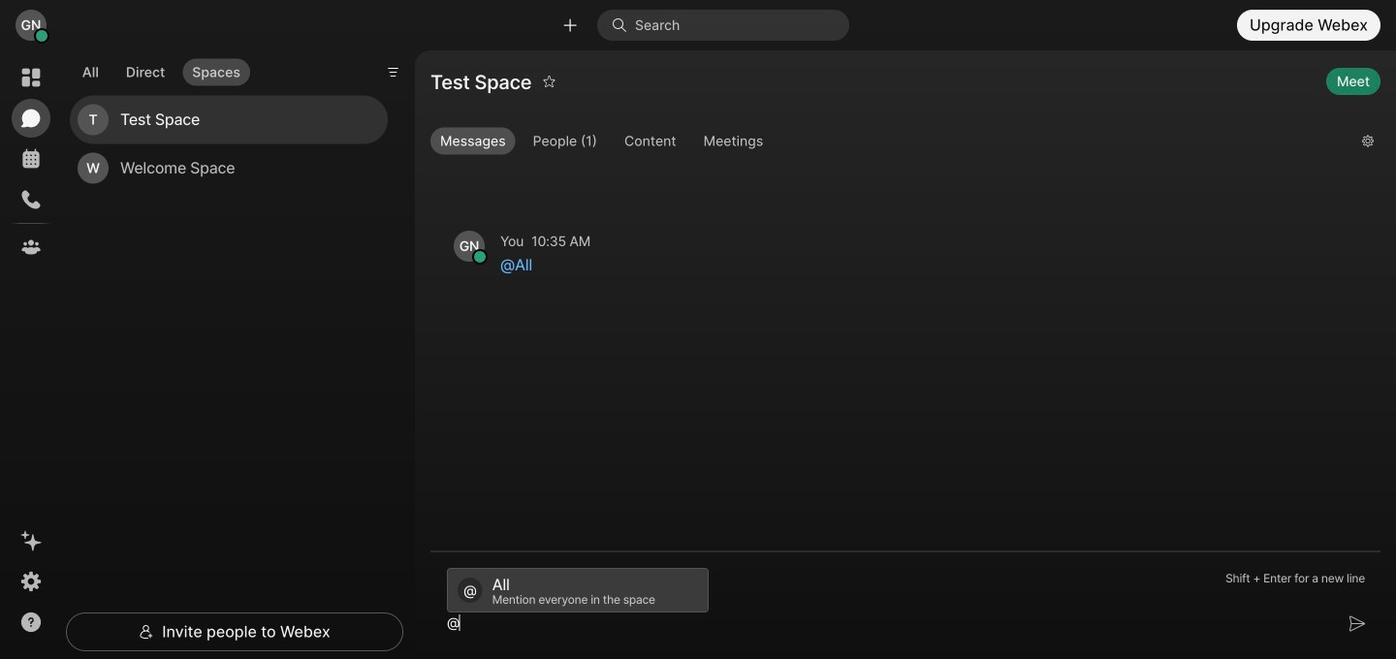 Task type: locate. For each thing, give the bounding box(es) containing it.
tab list
[[68, 47, 255, 91]]

message composer toolbar element
[[431, 553, 1381, 598]]

welcome space list item
[[70, 144, 388, 193]]

test space, you have a draft message list item
[[70, 96, 388, 144]]

send message image
[[1350, 616, 1366, 632]]

group
[[431, 128, 1347, 159]]

webex tab list
[[12, 58, 50, 267]]

navigation
[[0, 50, 62, 660]]



Task type: vqa. For each thing, say whether or not it's contained in the screenshot.
Test Space, You have a draft message list item
yes



